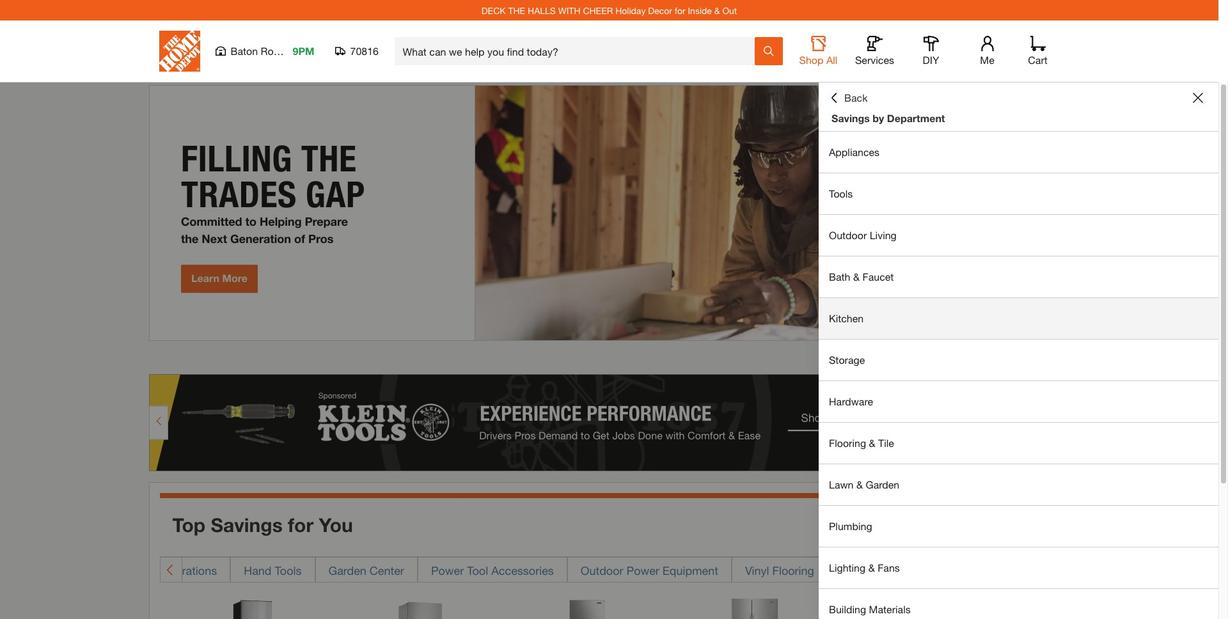 Task type: describe. For each thing, give the bounding box(es) containing it.
cart
[[1029, 54, 1048, 66]]

power tool accessories
[[431, 564, 554, 578]]

tool storage
[[841, 564, 906, 578]]

70816 button
[[335, 45, 379, 58]]

tools link
[[819, 173, 1219, 214]]

halls
[[528, 5, 556, 16]]

& for bath
[[854, 271, 860, 283]]

out
[[723, 5, 737, 16]]

flooring & tile link
[[819, 423, 1219, 464]]

7.3 cu. ft. 2-door mini fridge in platinum steel with freezer image
[[540, 596, 636, 619]]

deck
[[482, 5, 506, 16]]

deck the halls with cheer holiday decor for inside & out
[[482, 5, 737, 16]]

lawn & garden
[[829, 479, 900, 491]]

equipment
[[663, 564, 719, 578]]

cheer
[[583, 5, 613, 16]]

diy
[[923, 54, 940, 66]]

plumbing
[[829, 520, 873, 532]]

with
[[559, 5, 581, 16]]

back arrow image
[[166, 564, 176, 576]]

shop all
[[800, 54, 838, 66]]

christmas decorations
[[99, 564, 217, 578]]

17.7 cu. ft. bottom freezer refrigerator in fingerprint resistant stainless steel, counter depth image
[[874, 596, 970, 619]]

18.7 cu. ft. bottom freezer refrigerator in stainless steel image
[[372, 596, 468, 619]]

vinyl flooring
[[745, 564, 815, 578]]

vinyl flooring button
[[732, 557, 828, 583]]

power tool accessories button
[[418, 557, 568, 583]]

0 horizontal spatial savings
[[211, 514, 283, 537]]

back
[[845, 92, 868, 104]]

0 vertical spatial tools
[[829, 188, 853, 200]]

outdoor power equipment button
[[568, 557, 732, 583]]

flooring & tile
[[829, 437, 895, 449]]

drawer close image
[[1194, 93, 1204, 103]]

the
[[508, 5, 526, 16]]

shop
[[800, 54, 824, 66]]

inside
[[688, 5, 712, 16]]

tile
[[879, 437, 895, 449]]

center
[[370, 564, 404, 578]]

kitchen link
[[819, 298, 1219, 339]]

department
[[888, 112, 946, 124]]

baton rouge 9pm
[[231, 45, 315, 57]]

holiday
[[616, 5, 646, 16]]

baton
[[231, 45, 258, 57]]

lighting & fans
[[829, 562, 900, 574]]

1 horizontal spatial savings
[[832, 112, 870, 124]]

bath
[[829, 271, 851, 283]]

hardware
[[829, 395, 874, 408]]

What can we help you find today? search field
[[403, 38, 754, 65]]

tool storage button
[[828, 557, 920, 583]]

0 horizontal spatial for
[[288, 514, 314, 537]]

building materials link
[[819, 589, 1219, 619]]

hardware link
[[819, 381, 1219, 422]]

hand
[[244, 564, 272, 578]]

outdoor living
[[829, 229, 897, 241]]

services button
[[855, 36, 896, 67]]

materials
[[869, 603, 911, 616]]

hand tools button
[[230, 557, 315, 583]]

outdoor living link
[[819, 215, 1219, 256]]

70816
[[350, 45, 379, 57]]

flooring inside menu
[[829, 437, 867, 449]]

fans
[[878, 562, 900, 574]]

accessories
[[492, 564, 554, 578]]

storage inside button
[[866, 564, 906, 578]]

top savings for you
[[172, 514, 353, 537]]

lighting
[[829, 562, 866, 574]]

me button
[[967, 36, 1008, 67]]

decorations
[[155, 564, 217, 578]]

menu containing appliances
[[819, 132, 1219, 619]]

& left out
[[715, 5, 720, 16]]

bath & faucet link
[[819, 257, 1219, 298]]

plumbing link
[[819, 506, 1219, 547]]

outdoor for outdoor living
[[829, 229, 867, 241]]

9pm
[[293, 45, 315, 57]]

vinyl
[[745, 564, 770, 578]]

living
[[870, 229, 897, 241]]

0 vertical spatial for
[[675, 5, 686, 16]]

building materials
[[829, 603, 911, 616]]

7.1 cu. ft. top freezer refrigerator in stainless steel look image
[[205, 596, 301, 619]]

lawn & garden link
[[819, 465, 1219, 506]]

power inside 'button'
[[431, 564, 464, 578]]

deck the halls with cheer holiday decor for inside & out link
[[482, 5, 737, 16]]

power inside button
[[627, 564, 660, 578]]

back button
[[829, 92, 868, 104]]



Task type: vqa. For each thing, say whether or not it's contained in the screenshot.
Vinyl Flooring button
yes



Task type: locate. For each thing, give the bounding box(es) containing it.
storage link
[[819, 340, 1219, 381]]

lighting & fans link
[[819, 548, 1219, 589]]

faucet
[[863, 271, 894, 283]]

cart link
[[1024, 36, 1052, 67]]

christmas decorations button
[[86, 557, 230, 583]]

1 vertical spatial for
[[288, 514, 314, 537]]

outdoor up 7.3 cu. ft. 2-door mini fridge in platinum steel with freezer image
[[581, 564, 624, 578]]

tool left fans
[[841, 564, 863, 578]]

0 horizontal spatial tools
[[275, 564, 302, 578]]

1 horizontal spatial garden
[[866, 479, 900, 491]]

2 power from the left
[[627, 564, 660, 578]]

kitchen
[[829, 312, 864, 324]]

1 vertical spatial garden
[[329, 564, 367, 578]]

& for flooring
[[869, 437, 876, 449]]

2 tool from the left
[[841, 564, 863, 578]]

appliances link
[[819, 132, 1219, 173]]

garden right lawn
[[866, 479, 900, 491]]

outdoor left 'living'
[[829, 229, 867, 241]]

& left tile
[[869, 437, 876, 449]]

& inside 'link'
[[854, 271, 860, 283]]

bath & faucet
[[829, 271, 894, 283]]

36 in. 24.9 cu. ft. side by side refrigerator in fingerprint resistant stainless steel image
[[707, 596, 803, 619]]

the home depot logo image
[[159, 31, 200, 72]]

1 horizontal spatial power
[[627, 564, 660, 578]]

1 vertical spatial outdoor
[[581, 564, 624, 578]]

& for lighting
[[869, 562, 875, 574]]

power left equipment
[[627, 564, 660, 578]]

0 horizontal spatial power
[[431, 564, 464, 578]]

outdoor power equipment
[[581, 564, 719, 578]]

1 horizontal spatial outdoor
[[829, 229, 867, 241]]

all
[[827, 54, 838, 66]]

for
[[675, 5, 686, 16], [288, 514, 314, 537]]

garden center button
[[315, 557, 418, 583]]

savings up hand
[[211, 514, 283, 537]]

0 horizontal spatial outdoor
[[581, 564, 624, 578]]

1 power from the left
[[431, 564, 464, 578]]

by
[[873, 112, 885, 124]]

garden inside garden center button
[[329, 564, 367, 578]]

power up 18.7 cu. ft. bottom freezer refrigerator in stainless steel image
[[431, 564, 464, 578]]

1 vertical spatial flooring
[[773, 564, 815, 578]]

& right bath
[[854, 271, 860, 283]]

diy button
[[911, 36, 952, 67]]

1 horizontal spatial flooring
[[829, 437, 867, 449]]

tools right hand
[[275, 564, 302, 578]]

appliances
[[829, 146, 880, 158]]

1 horizontal spatial tool
[[841, 564, 863, 578]]

flooring right vinyl
[[773, 564, 815, 578]]

christmas
[[99, 564, 152, 578]]

garden inside lawn & garden link
[[866, 479, 900, 491]]

& left fans
[[869, 562, 875, 574]]

tool left 'accessories'
[[467, 564, 488, 578]]

outdoor inside menu
[[829, 229, 867, 241]]

& right lawn
[[857, 479, 863, 491]]

shop all button
[[798, 36, 839, 67]]

you
[[319, 514, 353, 537]]

0 vertical spatial garden
[[866, 479, 900, 491]]

flooring left tile
[[829, 437, 867, 449]]

0 vertical spatial savings
[[832, 112, 870, 124]]

0 vertical spatial outdoor
[[829, 229, 867, 241]]

services
[[856, 54, 895, 66]]

power
[[431, 564, 464, 578], [627, 564, 660, 578]]

1 vertical spatial tools
[[275, 564, 302, 578]]

tool inside button
[[841, 564, 863, 578]]

top
[[172, 514, 206, 537]]

1 vertical spatial storage
[[866, 564, 906, 578]]

storage
[[829, 354, 865, 366], [866, 564, 906, 578]]

0 vertical spatial storage
[[829, 354, 865, 366]]

outdoor inside button
[[581, 564, 624, 578]]

savings
[[832, 112, 870, 124], [211, 514, 283, 537]]

0 horizontal spatial tool
[[467, 564, 488, 578]]

1 tool from the left
[[467, 564, 488, 578]]

building
[[829, 603, 867, 616]]

img for filling the trades gap committed to helping prepare  the next generation of pros image
[[149, 85, 1070, 341]]

1 horizontal spatial tools
[[829, 188, 853, 200]]

&
[[715, 5, 720, 16], [854, 271, 860, 283], [869, 437, 876, 449], [857, 479, 863, 491], [869, 562, 875, 574]]

for left you
[[288, 514, 314, 537]]

1 vertical spatial savings
[[211, 514, 283, 537]]

tool inside 'button'
[[467, 564, 488, 578]]

outdoor
[[829, 229, 867, 241], [581, 564, 624, 578]]

rouge
[[261, 45, 291, 57]]

& for lawn
[[857, 479, 863, 491]]

decor
[[648, 5, 673, 16]]

storage inside menu
[[829, 354, 865, 366]]

garden
[[866, 479, 900, 491], [329, 564, 367, 578]]

0 horizontal spatial flooring
[[773, 564, 815, 578]]

feedback link image
[[1211, 216, 1229, 285]]

garden center
[[329, 564, 404, 578]]

menu
[[819, 132, 1219, 619]]

for left the inside
[[675, 5, 686, 16]]

outdoor for outdoor power equipment
[[581, 564, 624, 578]]

savings by department
[[832, 112, 946, 124]]

tool
[[467, 564, 488, 578], [841, 564, 863, 578]]

hand tools
[[244, 564, 302, 578]]

1 horizontal spatial for
[[675, 5, 686, 16]]

tools down the 'appliances'
[[829, 188, 853, 200]]

flooring inside button
[[773, 564, 815, 578]]

me
[[981, 54, 995, 66]]

flooring
[[829, 437, 867, 449], [773, 564, 815, 578]]

tools
[[829, 188, 853, 200], [275, 564, 302, 578]]

lawn
[[829, 479, 854, 491]]

0 horizontal spatial garden
[[329, 564, 367, 578]]

savings down back button in the right top of the page
[[832, 112, 870, 124]]

tools inside button
[[275, 564, 302, 578]]

0 vertical spatial flooring
[[829, 437, 867, 449]]

garden left center
[[329, 564, 367, 578]]



